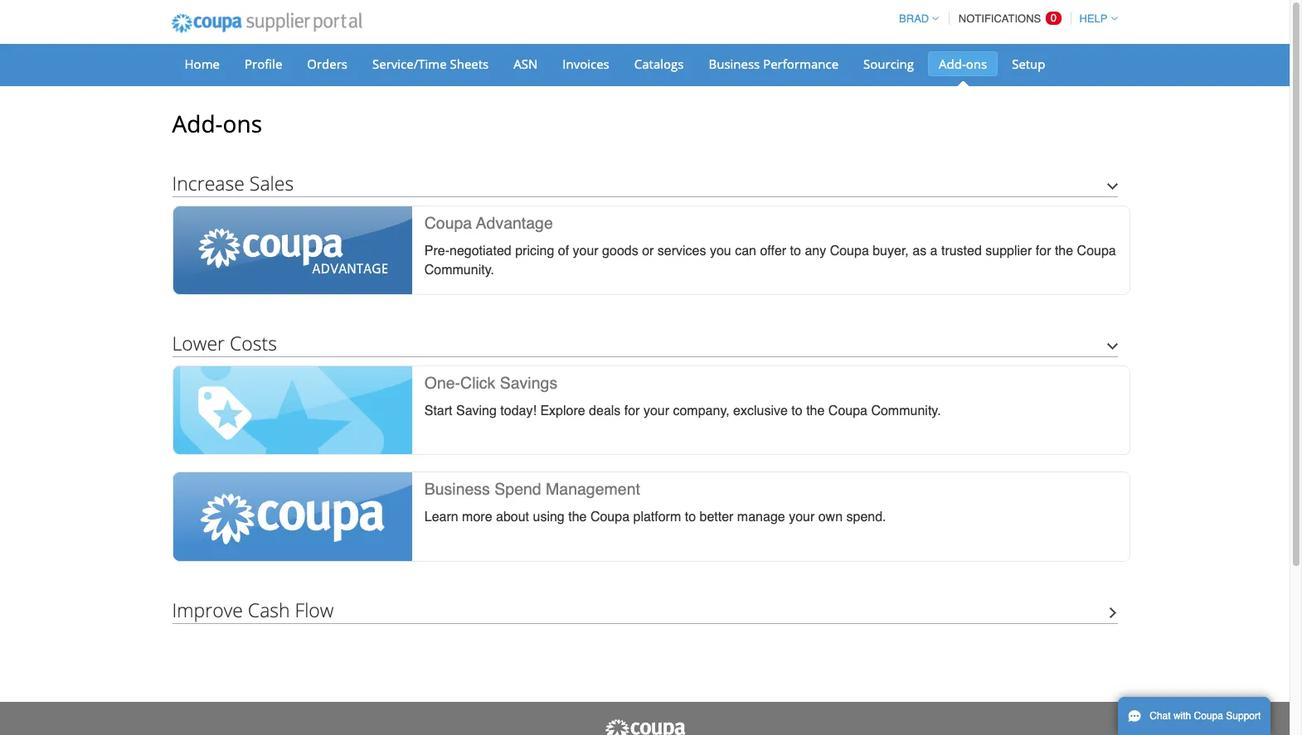 Task type: describe. For each thing, give the bounding box(es) containing it.
sourcing link
[[853, 51, 925, 76]]

0 vertical spatial add-
[[939, 56, 966, 72]]

explore
[[540, 404, 585, 419]]

invoices link
[[552, 51, 620, 76]]

service/time sheets link
[[362, 51, 499, 76]]

performance
[[763, 56, 839, 72]]

increase sales
[[172, 170, 294, 197]]

sourcing
[[863, 56, 914, 72]]

1 vertical spatial to
[[792, 404, 803, 419]]

click
[[460, 374, 495, 392]]

advantage
[[476, 214, 553, 232]]

pre-negotiated pricing of your goods or services you can offer to any coupa buyer, as a trusted supplier for the coupa community.
[[424, 244, 1116, 278]]

2 vertical spatial to
[[685, 510, 696, 525]]

asn link
[[503, 51, 548, 76]]

business for business performance
[[709, 56, 760, 72]]

start
[[424, 404, 452, 419]]

ons inside the add-ons link
[[966, 56, 987, 72]]

deals
[[589, 404, 621, 419]]

business for business spend management
[[424, 481, 490, 499]]

brad link
[[892, 12, 939, 25]]

chat with coupa support button
[[1118, 698, 1271, 736]]

2 vertical spatial your
[[789, 510, 815, 525]]

1 horizontal spatial your
[[644, 404, 669, 419]]

manage
[[737, 510, 785, 525]]

more
[[462, 510, 492, 525]]

about
[[496, 510, 529, 525]]

the inside pre-negotiated pricing of your goods or services you can offer to any coupa buyer, as a trusted supplier for the coupa community.
[[1055, 244, 1073, 259]]

catalogs
[[634, 56, 684, 72]]

business performance link
[[698, 51, 849, 76]]

notifications
[[959, 12, 1041, 25]]

flow
[[295, 597, 334, 623]]

0 vertical spatial add-ons
[[939, 56, 987, 72]]

asn
[[514, 56, 538, 72]]

exclusive
[[733, 404, 788, 419]]

help
[[1079, 12, 1108, 25]]

profile
[[245, 56, 282, 72]]

or
[[642, 244, 654, 259]]

chat
[[1150, 711, 1171, 722]]

company,
[[673, 404, 730, 419]]

orders link
[[296, 51, 358, 76]]

0 horizontal spatial ons
[[223, 108, 262, 139]]

cash
[[248, 597, 290, 623]]

support
[[1226, 711, 1261, 722]]

management
[[546, 481, 640, 499]]

today!
[[500, 404, 537, 419]]

trusted
[[941, 244, 982, 259]]

setup link
[[1001, 51, 1056, 76]]

with
[[1174, 711, 1191, 722]]

1 vertical spatial coupa supplier portal image
[[603, 719, 686, 736]]

invoices
[[563, 56, 609, 72]]

lower costs
[[172, 330, 277, 357]]

costs
[[230, 330, 277, 357]]

help link
[[1072, 12, 1118, 25]]

service/time
[[372, 56, 447, 72]]

you
[[710, 244, 731, 259]]

coupa advantage
[[424, 214, 553, 232]]

orders
[[307, 56, 348, 72]]

coupa inside button
[[1194, 711, 1223, 722]]



Task type: vqa. For each thing, say whether or not it's contained in the screenshot.
the No connected customers text box
no



Task type: locate. For each thing, give the bounding box(es) containing it.
any
[[805, 244, 826, 259]]

1 horizontal spatial business
[[709, 56, 760, 72]]

profile link
[[234, 51, 293, 76]]

the right exclusive
[[806, 404, 825, 419]]

your inside pre-negotiated pricing of your goods or services you can offer to any coupa buyer, as a trusted supplier for the coupa community.
[[573, 244, 599, 259]]

to left any
[[790, 244, 801, 259]]

sheets
[[450, 56, 489, 72]]

ons
[[966, 56, 987, 72], [223, 108, 262, 139]]

ons down notifications
[[966, 56, 987, 72]]

can
[[735, 244, 756, 259]]

the right supplier
[[1055, 244, 1073, 259]]

saving
[[456, 404, 497, 419]]

lower
[[172, 330, 225, 357]]

add- down home
[[172, 108, 223, 139]]

2 vertical spatial the
[[568, 510, 587, 525]]

of
[[558, 244, 569, 259]]

one-click savings
[[424, 374, 557, 392]]

negotiated
[[450, 244, 511, 259]]

add-ons up increase at the left
[[172, 108, 262, 139]]

home link
[[174, 51, 231, 76]]

0 horizontal spatial business
[[424, 481, 490, 499]]

0 horizontal spatial add-
[[172, 108, 223, 139]]

improve cash flow
[[172, 597, 334, 623]]

the
[[1055, 244, 1073, 259], [806, 404, 825, 419], [568, 510, 587, 525]]

navigation
[[892, 2, 1118, 35]]

1 vertical spatial add-
[[172, 108, 223, 139]]

0 vertical spatial the
[[1055, 244, 1073, 259]]

own
[[818, 510, 843, 525]]

one-
[[424, 374, 460, 392]]

for
[[1036, 244, 1051, 259], [624, 404, 640, 419]]

0 vertical spatial to
[[790, 244, 801, 259]]

0
[[1051, 12, 1057, 24]]

start saving today! explore deals for your company, exclusive to the coupa community.
[[424, 404, 941, 419]]

2 horizontal spatial your
[[789, 510, 815, 525]]

0 vertical spatial business
[[709, 56, 760, 72]]

1 horizontal spatial coupa supplier portal image
[[603, 719, 686, 736]]

0 vertical spatial coupa supplier portal image
[[160, 2, 373, 44]]

increase
[[172, 170, 245, 197]]

to
[[790, 244, 801, 259], [792, 404, 803, 419], [685, 510, 696, 525]]

0 horizontal spatial coupa supplier portal image
[[160, 2, 373, 44]]

1 vertical spatial ons
[[223, 108, 262, 139]]

as
[[913, 244, 927, 259]]

1 horizontal spatial the
[[806, 404, 825, 419]]

1 horizontal spatial for
[[1036, 244, 1051, 259]]

add- down brad link
[[939, 56, 966, 72]]

supplier
[[986, 244, 1032, 259]]

business
[[709, 56, 760, 72], [424, 481, 490, 499]]

savings
[[500, 374, 557, 392]]

add-ons down notifications
[[939, 56, 987, 72]]

1 horizontal spatial add-ons
[[939, 56, 987, 72]]

0 vertical spatial for
[[1036, 244, 1051, 259]]

1 horizontal spatial community.
[[871, 404, 941, 419]]

home
[[185, 56, 220, 72]]

to inside pre-negotiated pricing of your goods or services you can offer to any coupa buyer, as a trusted supplier for the coupa community.
[[790, 244, 801, 259]]

a
[[930, 244, 938, 259]]

business spend management
[[424, 481, 640, 499]]

buyer,
[[873, 244, 909, 259]]

coupa
[[424, 214, 472, 232], [830, 244, 869, 259], [1077, 244, 1116, 259], [828, 404, 868, 419], [590, 510, 630, 525], [1194, 711, 1223, 722]]

1 vertical spatial business
[[424, 481, 490, 499]]

offer
[[760, 244, 786, 259]]

the right using
[[568, 510, 587, 525]]

1 horizontal spatial ons
[[966, 56, 987, 72]]

pricing
[[515, 244, 554, 259]]

to left better
[[685, 510, 696, 525]]

better
[[700, 510, 734, 525]]

add-ons link
[[928, 51, 998, 76]]

notifications 0
[[959, 12, 1057, 25]]

community.
[[424, 263, 494, 278], [871, 404, 941, 419]]

add-ons
[[939, 56, 987, 72], [172, 108, 262, 139]]

spend
[[495, 481, 541, 499]]

1 vertical spatial for
[[624, 404, 640, 419]]

to right exclusive
[[792, 404, 803, 419]]

0 horizontal spatial add-ons
[[172, 108, 262, 139]]

community. inside pre-negotiated pricing of your goods or services you can offer to any coupa buyer, as a trusted supplier for the coupa community.
[[424, 263, 494, 278]]

add-
[[939, 56, 966, 72], [172, 108, 223, 139]]

spend.
[[846, 510, 886, 525]]

1 vertical spatial the
[[806, 404, 825, 419]]

learn
[[424, 510, 458, 525]]

1 horizontal spatial add-
[[939, 56, 966, 72]]

goods
[[602, 244, 638, 259]]

catalogs link
[[624, 51, 695, 76]]

1 vertical spatial add-ons
[[172, 108, 262, 139]]

0 horizontal spatial for
[[624, 404, 640, 419]]

sales
[[250, 170, 294, 197]]

0 horizontal spatial community.
[[424, 263, 494, 278]]

1 vertical spatial your
[[644, 404, 669, 419]]

your left company,
[[644, 404, 669, 419]]

service/time sheets
[[372, 56, 489, 72]]

1 vertical spatial community.
[[871, 404, 941, 419]]

navigation containing notifications 0
[[892, 2, 1118, 35]]

0 vertical spatial ons
[[966, 56, 987, 72]]

improve
[[172, 597, 243, 623]]

for right deals
[[624, 404, 640, 419]]

brad
[[899, 12, 929, 25]]

platform
[[633, 510, 681, 525]]

for right supplier
[[1036, 244, 1051, 259]]

chat with coupa support
[[1150, 711, 1261, 722]]

business left performance
[[709, 56, 760, 72]]

for inside pre-negotiated pricing of your goods or services you can offer to any coupa buyer, as a trusted supplier for the coupa community.
[[1036, 244, 1051, 259]]

coupa supplier portal image
[[160, 2, 373, 44], [603, 719, 686, 736]]

ons up increase sales
[[223, 108, 262, 139]]

0 vertical spatial your
[[573, 244, 599, 259]]

business performance
[[709, 56, 839, 72]]

services
[[658, 244, 706, 259]]

your
[[573, 244, 599, 259], [644, 404, 669, 419], [789, 510, 815, 525]]

pre-
[[424, 244, 450, 259]]

using
[[533, 510, 565, 525]]

0 horizontal spatial your
[[573, 244, 599, 259]]

2 horizontal spatial the
[[1055, 244, 1073, 259]]

setup
[[1012, 56, 1045, 72]]

business up learn
[[424, 481, 490, 499]]

your left own
[[789, 510, 815, 525]]

your right of at the left
[[573, 244, 599, 259]]

learn more about using the coupa platform to better manage your own spend.
[[424, 510, 886, 525]]

0 horizontal spatial the
[[568, 510, 587, 525]]

0 vertical spatial community.
[[424, 263, 494, 278]]



